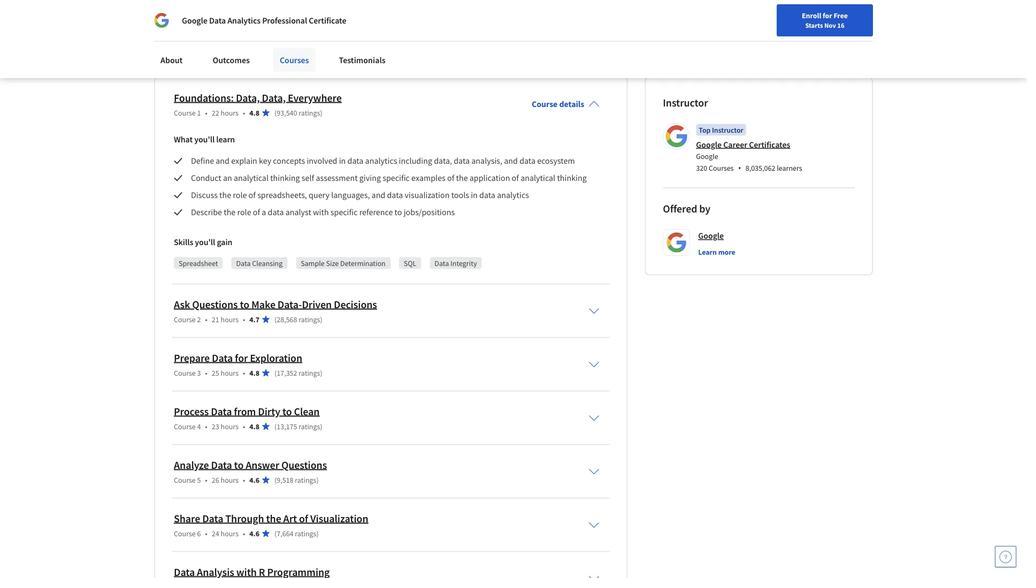 Task type: describe. For each thing, give the bounding box(es) containing it.
data for share data through the art of visualization
[[202, 512, 223, 525]]

conduct
[[191, 173, 221, 183]]

data left ecosystem in the top right of the page
[[520, 155, 536, 166]]

0 horizontal spatial instructor
[[663, 96, 708, 109]]

1 thinking from the left
[[270, 173, 300, 183]]

case
[[405, 16, 421, 27]]

foundations:
[[174, 91, 234, 104]]

certificates
[[749, 139, 791, 150]]

( 17,352 ratings )
[[275, 368, 323, 378]]

21
[[212, 314, 219, 324]]

testimonials link
[[333, 48, 392, 72]]

courses link
[[273, 48, 316, 72]]

analyze data to answer questions
[[174, 458, 327, 472]]

and up an on the left top of the page
[[216, 155, 230, 166]]

can
[[475, 16, 488, 27]]

foundations: data, data, everywhere link
[[174, 91, 342, 104]]

data for prepare data for exploration
[[212, 351, 233, 364]]

( for dirty
[[275, 421, 277, 431]]

what
[[174, 134, 193, 145]]

and inside in addition to expert training and hands-on projects, you'll complete a case study that you can share with potential employers to showcase your new skill set. learn concrete skills that top employers are hiring for right now.
[[258, 16, 272, 27]]

dirty
[[258, 405, 281, 418]]

the right describe
[[224, 207, 236, 218]]

an
[[223, 173, 232, 183]]

1 horizontal spatial questions
[[281, 458, 327, 472]]

foundations: data, data, everywhere
[[174, 91, 342, 104]]

of down data,
[[447, 173, 455, 183]]

learners
[[777, 163, 803, 173]]

• down prepare data for exploration link
[[243, 368, 245, 378]]

• left 4.7
[[243, 314, 245, 324]]

google link
[[699, 229, 724, 242]]

hours for ask
[[221, 314, 239, 324]]

data for google data analytics professional certificate
[[209, 15, 226, 26]]

learn more button
[[699, 246, 736, 257]]

showcase
[[203, 29, 238, 40]]

1 vertical spatial that
[[379, 29, 394, 40]]

skills you'll gain
[[174, 237, 233, 248]]

data for analyze data to answer questions
[[211, 458, 232, 472]]

are
[[448, 29, 460, 40]]

course 3 • 25 hours •
[[174, 368, 245, 378]]

1 vertical spatial in
[[471, 190, 478, 200]]

details
[[560, 99, 585, 109]]

role for spreadsheets,
[[233, 190, 247, 200]]

visualization
[[405, 190, 450, 200]]

1
[[197, 108, 201, 117]]

the up the tools
[[456, 173, 468, 183]]

• right 4
[[205, 421, 208, 431]]

google career certificates image
[[665, 124, 689, 148]]

8,035,062
[[746, 163, 776, 173]]

what you'll learn
[[174, 134, 235, 145]]

2 data, from the left
[[262, 91, 286, 104]]

• right 5
[[205, 475, 208, 485]]

course for process data from dirty to clean
[[174, 421, 196, 431]]

) for prepare data for exploration
[[320, 368, 323, 378]]

analyst
[[286, 207, 311, 218]]

spreadsheet
[[179, 258, 218, 268]]

4
[[197, 421, 201, 431]]

instructor inside top instructor google career certificates google 320 courses • 8,035,062 learners
[[712, 125, 744, 135]]

• right 3
[[205, 368, 208, 378]]

assessment
[[316, 173, 358, 183]]

spreadsheets,
[[258, 190, 307, 200]]

data right data,
[[454, 155, 470, 166]]

• down foundations: data, data, everywhere
[[243, 108, 245, 117]]

giving
[[360, 173, 381, 183]]

ratings for everywhere
[[299, 108, 320, 117]]

english button
[[803, 0, 868, 35]]

to up 13,175
[[283, 405, 292, 418]]

enroll for free starts nov 16
[[802, 11, 848, 29]]

data up giving
[[348, 155, 364, 166]]

you'll for gain
[[195, 237, 215, 248]]

reference
[[360, 207, 393, 218]]

google data analytics professional certificate
[[182, 15, 347, 26]]

art
[[283, 512, 297, 525]]

data left the integrity
[[435, 258, 449, 268]]

93,540
[[277, 108, 297, 117]]

including
[[399, 155, 432, 166]]

1 data, from the left
[[236, 91, 260, 104]]

data cleansing
[[236, 258, 283, 268]]

( for the
[[275, 529, 277, 538]]

course for analyze data to answer questions
[[174, 475, 196, 485]]

jobs/positions
[[404, 207, 455, 218]]

to right reference
[[395, 207, 402, 218]]

3
[[197, 368, 201, 378]]

1 vertical spatial analytics
[[497, 190, 529, 200]]

skills
[[174, 237, 193, 248]]

4.6 for to
[[250, 475, 260, 485]]

of left 'spreadsheets,'
[[249, 190, 256, 200]]

outcomes
[[213, 55, 250, 65]]

read
[[154, 48, 173, 59]]

17,352
[[277, 368, 297, 378]]

set.
[[290, 29, 303, 40]]

process data from dirty to clean
[[174, 405, 320, 418]]

to left showcase
[[193, 29, 201, 40]]

and up reference
[[372, 190, 386, 200]]

size
[[326, 258, 339, 268]]

starts
[[806, 21, 823, 29]]

application
[[470, 173, 510, 183]]

course inside dropdown button
[[532, 99, 558, 109]]

) for process data from dirty to clean
[[320, 421, 323, 431]]

cleansing
[[252, 258, 283, 268]]

0 horizontal spatial a
[[262, 207, 266, 218]]

22
[[212, 108, 219, 117]]

the left art
[[266, 512, 281, 525]]

learn inside learn more button
[[699, 247, 717, 257]]

google image
[[154, 13, 169, 28]]

answer
[[246, 458, 279, 472]]

• right 1
[[205, 108, 208, 117]]

hours for share
[[221, 529, 239, 538]]

discuss
[[191, 190, 218, 200]]

about
[[161, 55, 183, 65]]

to left answer
[[234, 458, 244, 472]]

ratings for make
[[299, 314, 320, 324]]

prepare data for exploration
[[174, 351, 302, 364]]

2 thinking from the left
[[557, 173, 587, 183]]

24
[[212, 529, 219, 538]]

28,568
[[277, 314, 297, 324]]

26
[[212, 475, 219, 485]]

of right application
[[512, 173, 519, 183]]

top instructor google career certificates google 320 courses • 8,035,062 learners
[[697, 125, 803, 174]]

ratings for answer
[[295, 475, 317, 485]]

you'll inside in addition to expert training and hands-on projects, you'll complete a case study that you can share with potential employers to showcase your new skill set. learn concrete skills that top employers are hiring for right now.
[[342, 16, 362, 27]]

google up showcase
[[182, 15, 208, 26]]

explain
[[231, 155, 257, 166]]

key
[[259, 155, 271, 166]]

hours for foundations:
[[221, 108, 239, 117]]

shopping cart: 1 item image
[[777, 8, 798, 25]]

23
[[212, 421, 219, 431]]

4.6 for through
[[250, 529, 260, 538]]

addition
[[163, 16, 193, 27]]

for inside in addition to expert training and hands-on projects, you'll complete a case study that you can share with potential employers to showcase your new skill set. learn concrete skills that top employers are hiring for right now.
[[484, 29, 494, 40]]

hours for prepare
[[221, 368, 239, 378]]

decisions
[[334, 298, 377, 311]]

by
[[700, 202, 711, 215]]

• inside top instructor google career certificates google 320 courses • 8,035,062 learners
[[738, 162, 742, 174]]

exploration
[[250, 351, 302, 364]]

courses inside "link"
[[280, 55, 309, 65]]

( for make
[[275, 314, 277, 324]]

data down 'conduct an analytical thinking self assessment giving specific examples of the application of analytical thinking'
[[387, 190, 403, 200]]

data down application
[[480, 190, 496, 200]]

ratings for exploration
[[299, 368, 320, 378]]

1 vertical spatial with
[[313, 207, 329, 218]]

in addition to expert training and hands-on projects, you'll complete a case study that you can share with potential employers to showcase your new skill set. learn concrete skills that top employers are hiring for right now.
[[154, 16, 563, 40]]

the down an on the left top of the page
[[220, 190, 231, 200]]

1 employers from the left
[[154, 29, 192, 40]]

( for everywhere
[[275, 108, 277, 117]]

query
[[309, 190, 330, 200]]

ask questions to make data-driven decisions link
[[174, 298, 377, 311]]

skill
[[274, 29, 288, 40]]

4.8 for for
[[250, 368, 260, 378]]

data,
[[434, 155, 452, 166]]

25
[[212, 368, 219, 378]]

learn
[[216, 134, 235, 145]]

5
[[197, 475, 201, 485]]



Task type: locate. For each thing, give the bounding box(es) containing it.
analytical down ecosystem in the top right of the page
[[521, 173, 556, 183]]

thinking up 'spreadsheets,'
[[270, 173, 300, 183]]

your
[[239, 29, 256, 40]]

• down analyze data to answer questions
[[243, 475, 245, 485]]

data integrity
[[435, 258, 477, 268]]

hours for analyze
[[221, 475, 239, 485]]

from
[[234, 405, 256, 418]]

13,175
[[277, 421, 297, 431]]

1 horizontal spatial a
[[399, 16, 403, 27]]

1 vertical spatial learn
[[699, 247, 717, 257]]

0 horizontal spatial courses
[[280, 55, 309, 65]]

describe
[[191, 207, 222, 218]]

4.8 down the process data from dirty to clean link
[[250, 421, 260, 431]]

1 horizontal spatial for
[[484, 29, 494, 40]]

1 horizontal spatial analytical
[[521, 173, 556, 183]]

analyze data to answer questions link
[[174, 458, 327, 472]]

courses
[[280, 55, 309, 65], [709, 163, 734, 173]]

( down ask questions to make data-driven decisions link
[[275, 314, 277, 324]]

data left cleansing
[[236, 258, 251, 268]]

you'll up concrete
[[342, 16, 362, 27]]

for down can
[[484, 29, 494, 40]]

0 horizontal spatial data,
[[236, 91, 260, 104]]

2 vertical spatial you'll
[[195, 237, 215, 248]]

course left 3
[[174, 368, 196, 378]]

analysis,
[[472, 155, 503, 166]]

course for share data through the art of visualization
[[174, 529, 196, 538]]

concrete
[[327, 29, 358, 40]]

1 horizontal spatial specific
[[383, 173, 410, 183]]

analytics up 'conduct an analytical thinking self assessment giving specific examples of the application of analytical thinking'
[[365, 155, 397, 166]]

4.8 for data,
[[250, 108, 260, 117]]

• left 8,035,062
[[738, 162, 742, 174]]

gain
[[217, 237, 233, 248]]

and right analysis,
[[504, 155, 518, 166]]

read less button
[[154, 48, 189, 59]]

about link
[[154, 48, 189, 72]]

0 vertical spatial you'll
[[342, 16, 362, 27]]

1 4.8 from the top
[[250, 108, 260, 117]]

4 hours from the top
[[221, 421, 239, 431]]

0 horizontal spatial thinking
[[270, 173, 300, 183]]

1 horizontal spatial learn
[[699, 247, 717, 257]]

ratings
[[299, 108, 320, 117], [299, 314, 320, 324], [299, 368, 320, 378], [299, 421, 320, 431], [295, 475, 317, 485], [295, 529, 317, 538]]

that down complete
[[379, 29, 394, 40]]

languages,
[[331, 190, 370, 200]]

ratings right "9,518" on the left
[[295, 475, 317, 485]]

2 4.8 from the top
[[250, 368, 260, 378]]

google up 320
[[697, 151, 719, 161]]

less
[[175, 48, 189, 59]]

data
[[209, 15, 226, 26], [236, 258, 251, 268], [435, 258, 449, 268], [212, 351, 233, 364], [211, 405, 232, 418], [211, 458, 232, 472], [202, 512, 223, 525]]

expert
[[204, 16, 227, 27]]

( down dirty
[[275, 421, 277, 431]]

more
[[719, 247, 736, 257]]

instructor
[[663, 96, 708, 109], [712, 125, 744, 135]]

0 vertical spatial questions
[[192, 298, 238, 311]]

4 ( from the top
[[275, 421, 277, 431]]

• down from
[[243, 421, 245, 431]]

instructor up top
[[663, 96, 708, 109]]

0 horizontal spatial with
[[313, 207, 329, 218]]

0 vertical spatial analytics
[[365, 155, 397, 166]]

•
[[205, 108, 208, 117], [243, 108, 245, 117], [738, 162, 742, 174], [205, 314, 208, 324], [243, 314, 245, 324], [205, 368, 208, 378], [243, 368, 245, 378], [205, 421, 208, 431], [243, 421, 245, 431], [205, 475, 208, 485], [243, 475, 245, 485], [205, 529, 208, 538], [243, 529, 245, 538]]

4.8 down prepare data for exploration link
[[250, 368, 260, 378]]

projects,
[[309, 16, 340, 27]]

) for ask questions to make data-driven decisions
[[320, 314, 323, 324]]

( for answer
[[275, 475, 277, 485]]

ratings for dirty
[[299, 421, 320, 431]]

) for analyze data to answer questions
[[317, 475, 319, 485]]

5 ( from the top
[[275, 475, 277, 485]]

thinking down ecosystem in the top right of the page
[[557, 173, 587, 183]]

for up nov
[[823, 11, 833, 20]]

2 ( from the top
[[275, 314, 277, 324]]

1 vertical spatial a
[[262, 207, 266, 218]]

3 ( from the top
[[275, 368, 277, 378]]

1 horizontal spatial with
[[511, 16, 527, 27]]

help center image
[[1000, 550, 1013, 563]]

0 horizontal spatial analytics
[[365, 155, 397, 166]]

0 vertical spatial that
[[444, 16, 459, 27]]

google up learn more on the right top of the page
[[699, 230, 724, 241]]

1 horizontal spatial in
[[471, 190, 478, 200]]

hiring
[[462, 29, 482, 40]]

0 horizontal spatial questions
[[192, 298, 238, 311]]

ratings right 7,664
[[295, 529, 317, 538]]

course details button
[[523, 84, 608, 124]]

None search field
[[153, 7, 409, 28]]

course for prepare data for exploration
[[174, 368, 196, 378]]

show notifications image
[[883, 13, 896, 26]]

16
[[838, 21, 845, 29]]

0 horizontal spatial for
[[235, 351, 248, 364]]

with
[[511, 16, 527, 27], [313, 207, 329, 218]]

learn down the google link
[[699, 247, 717, 257]]

course for foundations: data, data, everywhere
[[174, 108, 196, 117]]

hours right the 24
[[221, 529, 239, 538]]

1 horizontal spatial employers
[[409, 29, 447, 40]]

top
[[395, 29, 407, 40]]

1 vertical spatial courses
[[709, 163, 734, 173]]

) for share data through the art of visualization
[[317, 529, 319, 538]]

1 horizontal spatial data,
[[262, 91, 286, 104]]

3 4.8 from the top
[[250, 421, 260, 431]]

320
[[697, 163, 708, 173]]

hours right the 26 at the left of the page
[[221, 475, 239, 485]]

in right the tools
[[471, 190, 478, 200]]

data
[[348, 155, 364, 166], [454, 155, 470, 166], [520, 155, 536, 166], [387, 190, 403, 200], [480, 190, 496, 200], [268, 207, 284, 218]]

in up assessment
[[339, 155, 346, 166]]

role for a
[[237, 207, 251, 218]]

4.8 for from
[[250, 421, 260, 431]]

1 horizontal spatial courses
[[709, 163, 734, 173]]

1 vertical spatial 4.8
[[250, 368, 260, 378]]

share data through the art of visualization link
[[174, 512, 369, 525]]

a
[[399, 16, 403, 27], [262, 207, 266, 218]]

in
[[339, 155, 346, 166], [471, 190, 478, 200]]

1 vertical spatial instructor
[[712, 125, 744, 135]]

0 vertical spatial role
[[233, 190, 247, 200]]

data, up course 1 • 22 hours •
[[236, 91, 260, 104]]

courses inside top instructor google career certificates google 320 courses • 8,035,062 learners
[[709, 163, 734, 173]]

) down everywhere
[[320, 108, 323, 117]]

)
[[320, 108, 323, 117], [320, 314, 323, 324], [320, 368, 323, 378], [320, 421, 323, 431], [317, 475, 319, 485], [317, 529, 319, 538]]

1 ( from the top
[[275, 108, 277, 117]]

2 horizontal spatial for
[[823, 11, 833, 20]]

data down 'spreadsheets,'
[[268, 207, 284, 218]]

google down top
[[697, 139, 722, 150]]

1 vertical spatial you'll
[[194, 134, 215, 145]]

testimonials
[[339, 55, 386, 65]]

conduct an analytical thinking self assessment giving specific examples of the application of analytical thinking
[[191, 173, 587, 183]]

( down foundations: data, data, everywhere
[[275, 108, 277, 117]]

2 hours from the top
[[221, 314, 239, 324]]

right
[[496, 29, 513, 40]]

certificate
[[309, 15, 347, 26]]

) for foundations: data, data, everywhere
[[320, 108, 323, 117]]

1 4.6 from the top
[[250, 475, 260, 485]]

course 6 • 24 hours •
[[174, 529, 245, 538]]

0 horizontal spatial learn
[[305, 29, 325, 40]]

employers down study
[[409, 29, 447, 40]]

data for process data from dirty to clean
[[211, 405, 232, 418]]

specific down "languages,"
[[331, 207, 358, 218]]

4.6 down analyze data to answer questions
[[250, 475, 260, 485]]

course 4 • 23 hours •
[[174, 421, 245, 431]]

1 vertical spatial role
[[237, 207, 251, 218]]

• right 2 on the bottom of page
[[205, 314, 208, 324]]

data up showcase
[[209, 15, 226, 26]]

define
[[191, 155, 214, 166]]

you'll left gain
[[195, 237, 215, 248]]

courses right 320
[[709, 163, 734, 173]]

course 5 • 26 hours •
[[174, 475, 245, 485]]

hours right 22
[[221, 108, 239, 117]]

prepare data for exploration link
[[174, 351, 302, 364]]

discuss the role of spreadsheets, query languages, and data visualization tools in data analytics
[[191, 190, 529, 200]]

6
[[197, 529, 201, 538]]

hours right 23
[[221, 421, 239, 431]]

specific down define and explain key concepts involved in data analytics including data, data analysis, and data ecosystem
[[383, 173, 410, 183]]

of
[[447, 173, 455, 183], [512, 173, 519, 183], [249, 190, 256, 200], [253, 207, 260, 218], [299, 512, 308, 525]]

course left 2 on the bottom of page
[[174, 314, 196, 324]]

4.7
[[250, 314, 260, 324]]

1 vertical spatial for
[[484, 29, 494, 40]]

driven
[[302, 298, 332, 311]]

• down through
[[243, 529, 245, 538]]

• right 6
[[205, 529, 208, 538]]

of down 'spreadsheets,'
[[253, 207, 260, 218]]

9,518
[[277, 475, 294, 485]]

a left case
[[399, 16, 403, 27]]

course left 4
[[174, 421, 196, 431]]

hands-
[[274, 16, 298, 27]]

( 7,664 ratings )
[[275, 529, 319, 538]]

( 13,175 ratings )
[[275, 421, 323, 431]]

1 vertical spatial questions
[[281, 458, 327, 472]]

you'll for learn
[[194, 134, 215, 145]]

0 vertical spatial learn
[[305, 29, 325, 40]]

hours for process
[[221, 421, 239, 431]]

courses down set.
[[280, 55, 309, 65]]

for inside the "enroll for free starts nov 16"
[[823, 11, 833, 20]]

you'll left learn at left top
[[194, 134, 215, 145]]

process data from dirty to clean link
[[174, 405, 320, 418]]

for left exploration
[[235, 351, 248, 364]]

read less
[[154, 48, 189, 59]]

data up the 26 at the left of the page
[[211, 458, 232, 472]]

0 horizontal spatial in
[[339, 155, 346, 166]]

course left 5
[[174, 475, 196, 485]]

1 horizontal spatial that
[[444, 16, 459, 27]]

everywhere
[[288, 91, 342, 104]]

analytics down application
[[497, 190, 529, 200]]

0 horizontal spatial analytical
[[234, 173, 269, 183]]

professional
[[262, 15, 307, 26]]

describe the role of a data analyst with specific reference to jobs/positions
[[191, 207, 455, 218]]

0 vertical spatial instructor
[[663, 96, 708, 109]]

ratings down driven
[[299, 314, 320, 324]]

1 horizontal spatial instructor
[[712, 125, 744, 135]]

2 vertical spatial 4.8
[[250, 421, 260, 431]]

( down exploration
[[275, 368, 277, 378]]

sample
[[301, 258, 325, 268]]

a inside in addition to expert training and hands-on projects, you'll complete a case study that you can share with potential employers to showcase your new skill set. learn concrete skills that top employers are hiring for right now.
[[399, 16, 403, 27]]

role right describe
[[237, 207, 251, 218]]

0 vertical spatial a
[[399, 16, 403, 27]]

6 hours from the top
[[221, 529, 239, 538]]

0 horizontal spatial employers
[[154, 29, 192, 40]]

ratings down the clean
[[299, 421, 320, 431]]

employers down addition
[[154, 29, 192, 40]]

0 vertical spatial 4.6
[[250, 475, 260, 485]]

0 horizontal spatial that
[[379, 29, 394, 40]]

data up the 25
[[212, 351, 233, 364]]

0 vertical spatial with
[[511, 16, 527, 27]]

course left 6
[[174, 529, 196, 538]]

0 horizontal spatial specific
[[331, 207, 358, 218]]

) right 13,175
[[320, 421, 323, 431]]

on
[[298, 16, 308, 27]]

1 analytical from the left
[[234, 173, 269, 183]]

of right art
[[299, 512, 308, 525]]

2 employers from the left
[[409, 29, 447, 40]]

course left 1
[[174, 108, 196, 117]]

3 hours from the top
[[221, 368, 239, 378]]

to left make
[[240, 298, 249, 311]]

0 vertical spatial in
[[339, 155, 346, 166]]

0 vertical spatial 4.8
[[250, 108, 260, 117]]

google
[[182, 15, 208, 26], [697, 139, 722, 150], [697, 151, 719, 161], [699, 230, 724, 241]]

2 analytical from the left
[[521, 173, 556, 183]]

analytics
[[228, 15, 261, 26]]

0 vertical spatial courses
[[280, 55, 309, 65]]

google career certificates link
[[697, 139, 791, 150]]

data, up 93,540
[[262, 91, 286, 104]]

ratings for the
[[295, 529, 317, 538]]

thinking
[[270, 173, 300, 183], [557, 173, 587, 183]]

now.
[[515, 29, 532, 40]]

ratings down everywhere
[[299, 108, 320, 117]]

1 horizontal spatial thinking
[[557, 173, 587, 183]]

examples
[[412, 173, 446, 183]]

to left expert
[[195, 16, 202, 27]]

(
[[275, 108, 277, 117], [275, 314, 277, 324], [275, 368, 277, 378], [275, 421, 277, 431], [275, 475, 277, 485], [275, 529, 277, 538]]

you
[[460, 16, 474, 27]]

2
[[197, 314, 201, 324]]

make
[[252, 298, 276, 311]]

data up 23
[[211, 405, 232, 418]]

with down query
[[313, 207, 329, 218]]

2 4.6 from the top
[[250, 529, 260, 538]]

with inside in addition to expert training and hands-on projects, you'll complete a case study that you can share with potential employers to showcase your new skill set. learn concrete skills that top employers are hiring for right now.
[[511, 16, 527, 27]]

6 ( from the top
[[275, 529, 277, 538]]

course for ask questions to make data-driven decisions
[[174, 314, 196, 324]]

( for exploration
[[275, 368, 277, 378]]

2 vertical spatial for
[[235, 351, 248, 364]]

4.8
[[250, 108, 260, 117], [250, 368, 260, 378], [250, 421, 260, 431]]

( down answer
[[275, 475, 277, 485]]

sql
[[404, 258, 417, 268]]

that
[[444, 16, 459, 27], [379, 29, 394, 40]]

1 horizontal spatial analytics
[[497, 190, 529, 200]]

data-
[[278, 298, 302, 311]]

the
[[456, 173, 468, 183], [220, 190, 231, 200], [224, 207, 236, 218], [266, 512, 281, 525]]

learn more
[[699, 247, 736, 257]]

1 vertical spatial 4.6
[[250, 529, 260, 538]]

1 hours from the top
[[221, 108, 239, 117]]

define and explain key concepts involved in data analytics including data, data analysis, and data ecosystem
[[191, 155, 575, 166]]

) right 17,352
[[320, 368, 323, 378]]

tools
[[452, 190, 469, 200]]

1 vertical spatial specific
[[331, 207, 358, 218]]

that up the are
[[444, 16, 459, 27]]

ratings right 17,352
[[299, 368, 320, 378]]

with up 'now.'
[[511, 16, 527, 27]]

questions up ( 9,518 ratings )
[[281, 458, 327, 472]]

5 hours from the top
[[221, 475, 239, 485]]

0 vertical spatial specific
[[383, 173, 410, 183]]

role down explain
[[233, 190, 247, 200]]

for
[[823, 11, 833, 20], [484, 29, 494, 40], [235, 351, 248, 364]]

learn inside in addition to expert training and hands-on projects, you'll complete a case study that you can share with potential employers to showcase your new skill set. learn concrete skills that top employers are hiring for right now.
[[305, 29, 325, 40]]

nov
[[825, 21, 837, 29]]

0 vertical spatial for
[[823, 11, 833, 20]]



Task type: vqa. For each thing, say whether or not it's contained in the screenshot.
24
yes



